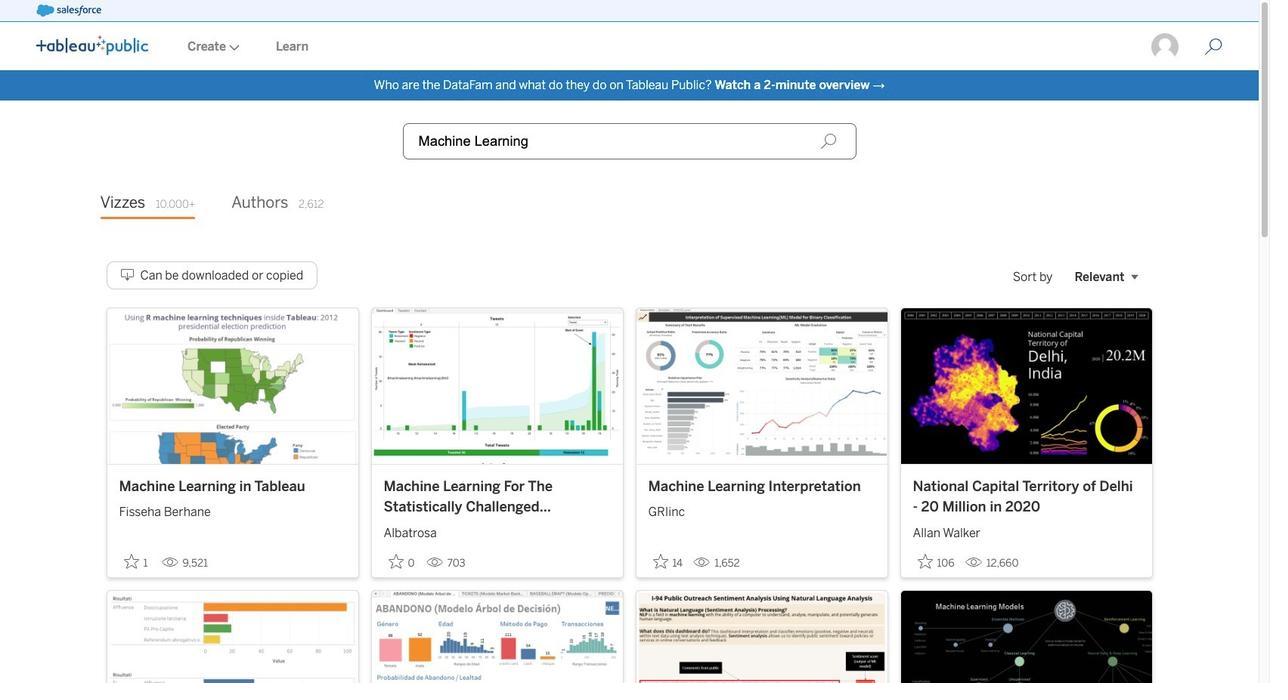 Task type: locate. For each thing, give the bounding box(es) containing it.
1 add favorite image from the left
[[653, 554, 668, 569]]

1 horizontal spatial add favorite image
[[388, 554, 403, 569]]

2 add favorite image from the left
[[918, 554, 933, 569]]

0 horizontal spatial add favorite image
[[124, 554, 139, 569]]

3 add favorite button from the left
[[648, 550, 688, 575]]

add favorite image
[[124, 554, 139, 569], [388, 554, 403, 569]]

add favorite image
[[653, 554, 668, 569], [918, 554, 933, 569]]

1 add favorite button from the left
[[119, 550, 155, 575]]

1 horizontal spatial add favorite image
[[918, 554, 933, 569]]

workbook thumbnail image
[[107, 308, 358, 464], [372, 308, 623, 464], [636, 308, 887, 464], [901, 308, 1152, 464], [107, 591, 358, 684], [372, 591, 623, 684], [636, 591, 887, 684], [901, 591, 1152, 684]]

Add Favorite button
[[119, 550, 155, 575], [384, 550, 420, 575], [648, 550, 688, 575], [913, 550, 959, 575]]

go to search image
[[1187, 38, 1241, 56]]

0 horizontal spatial add favorite image
[[653, 554, 668, 569]]

tara.schultz image
[[1150, 32, 1180, 62]]

search image
[[820, 133, 837, 150]]



Task type: describe. For each thing, give the bounding box(es) containing it.
2 add favorite button from the left
[[384, 550, 420, 575]]

2 add favorite image from the left
[[388, 554, 403, 569]]

logo image
[[36, 36, 148, 55]]

Search input field
[[403, 123, 856, 160]]

4 add favorite button from the left
[[913, 550, 959, 575]]

1 add favorite image from the left
[[124, 554, 139, 569]]

salesforce logo image
[[36, 5, 101, 17]]

create image
[[226, 45, 240, 51]]



Task type: vqa. For each thing, say whether or not it's contained in the screenshot.
Trending heading
no



